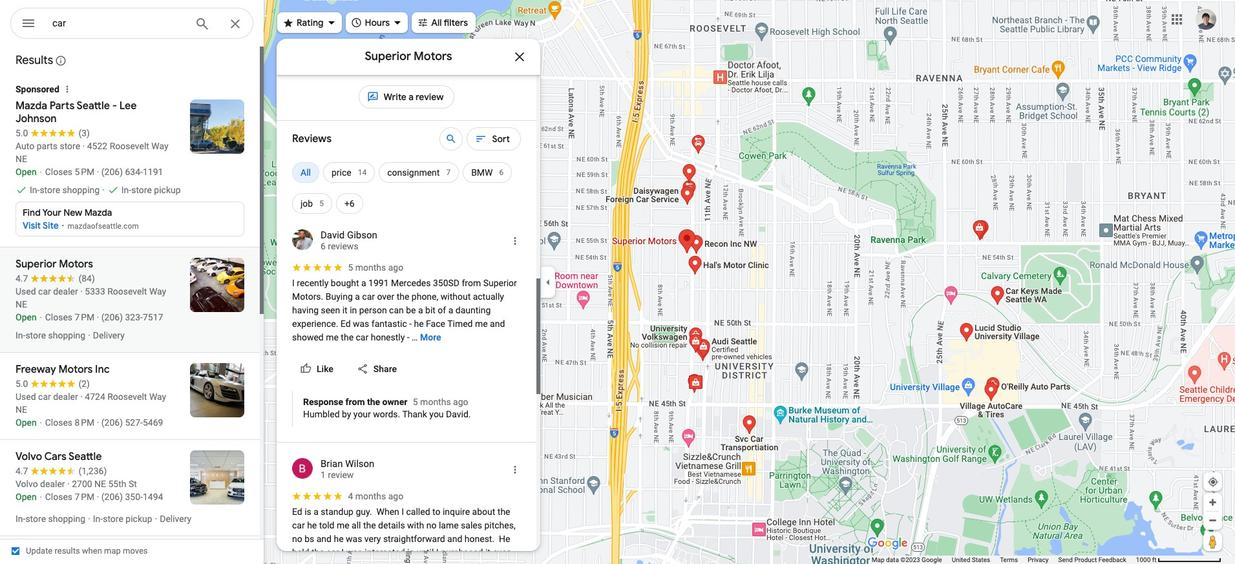 Task type: vqa. For each thing, say whether or not it's contained in the screenshot.
For
no



Task type: describe. For each thing, give the bounding box(es) containing it.
held
[[292, 548, 309, 558]]

reviews
[[292, 133, 332, 145]]

response
[[303, 397, 343, 407]]

from inside response from the owner 5 months ago humbled by your words. thank you david.
[[346, 397, 365, 407]]

refine reviews option group
[[292, 157, 521, 219]]

timed
[[448, 319, 473, 329]]

ft
[[1153, 557, 1157, 564]]

terms button
[[1000, 556, 1019, 564]]

the up pitches,
[[498, 507, 511, 517]]

months inside response from the owner 5 months ago humbled by your words. thank you david.
[[420, 397, 451, 407]]

you
[[430, 409, 444, 420]]

and down told
[[317, 534, 332, 544]]

a left the 1991
[[361, 278, 366, 288]]

it inside ed is a standup guy.  when i called to inquire about the car he told me all the details with no lame sales pitches, no bs and he was very straightforward and honest.  he held the car i was interested in until i purchased it even though he …
[[486, 548, 491, 558]]

he down told
[[334, 534, 344, 544]]

very
[[365, 534, 381, 544]]

site
[[43, 220, 59, 231]]

showed
[[292, 332, 324, 343]]

actions for david gibson's review image
[[510, 235, 521, 247]]

rating
[[297, 17, 324, 28]]

price, mentioned in 14 reviews radio
[[323, 157, 375, 188]]

a right be
[[418, 305, 423, 316]]

0 vertical spatial superior
[[365, 49, 411, 64]]

review inside brian wilson 1 review
[[328, 470, 354, 480]]

when
[[377, 507, 399, 517]]

Update results when map moves checkbox
[[12, 543, 148, 559]]

service."
[[465, 55, 498, 66]]

recently
[[297, 278, 329, 288]]

5 inside response from the owner 5 months ago humbled by your words. thank you david.
[[413, 397, 418, 407]]

1 vertical spatial -
[[407, 332, 410, 343]]

inquire
[[443, 507, 470, 517]]

honestly
[[371, 332, 405, 343]]

customer
[[424, 55, 463, 66]]

lame
[[439, 521, 459, 531]]

the right all
[[363, 521, 376, 531]]

like button
[[292, 358, 344, 381]]

 button
[[10, 8, 47, 41]]

… inside i recently bought a 1991 mercedes 350sd from superior motors. buying a car over the phone, without actually having seen it in person can be a bit of a daunting experience. ed was fantastic - he face timed me and showed me the car honestly - …
[[412, 332, 418, 343]]

share button
[[349, 358, 407, 381]]

write a review
[[384, 91, 444, 103]]

7
[[446, 168, 451, 177]]


[[21, 14, 36, 32]]

response from the owner 5 months ago humbled by your words. thank you david.
[[303, 397, 473, 420]]

all inside  all filters
[[431, 17, 442, 28]]

me inside ed is a standup guy.  when i called to inquire about the car he told me all the details with no lame sales pitches, no bs and he was very straightforward and honest.  he held the car i was interested in until i purchased it even though he …
[[337, 521, 350, 531]]

called
[[406, 507, 430, 517]]

review inside button
[[416, 91, 444, 103]]

was inside i recently bought a 1991 mercedes 350sd from superior motors. buying a car over the phone, without actually having seen it in person can be a bit of a daunting experience. ed was fantastic - he face timed me and showed me the car honestly - …
[[353, 319, 369, 329]]

5 months ago
[[348, 263, 404, 273]]

zoom out image
[[1209, 516, 1218, 526]]

consignment, mentioned in 7 reviews radio
[[379, 157, 459, 188]]

owner
[[383, 397, 408, 407]]

more button
[[420, 322, 441, 354]]

google account: nolan park  
(nolan.park@adept.ai) image
[[1196, 9, 1217, 30]]

1000
[[1137, 557, 1151, 564]]

terms
[[1000, 557, 1019, 564]]

0 vertical spatial me
[[475, 319, 488, 329]]

states
[[972, 557, 991, 564]]

visit
[[23, 220, 41, 231]]

none field inside car field
[[52, 16, 184, 31]]

6 inside david gibson 6 reviews
[[321, 241, 326, 252]]

the right showed
[[341, 332, 354, 343]]

a right buying
[[355, 292, 360, 302]]

results for car feed
[[0, 45, 264, 564]]

privacy button
[[1028, 556, 1049, 564]]

results
[[16, 53, 53, 68]]

even
[[493, 548, 512, 558]]

details
[[378, 521, 405, 531]]

months for gibson
[[355, 263, 386, 273]]

like
[[317, 364, 334, 374]]

update results when map moves
[[26, 546, 148, 556]]

when
[[82, 546, 102, 556]]

car down 'is'
[[292, 521, 305, 531]]

reviews
[[328, 241, 359, 252]]

face
[[426, 319, 445, 329]]

car field
[[10, 8, 253, 39]]

update
[[26, 546, 53, 556]]

guy.
[[356, 507, 372, 517]]

ed inside ed is a standup guy.  when i called to inquire about the car he told me all the details with no lame sales pitches, no bs and he was very straightforward and honest.  he held the car i was interested in until i purchased it even though he …
[[292, 507, 302, 517]]

a inside ed is a standup guy.  when i called to inquire about the car he told me all the details with no lame sales pitches, no bs and he was very straightforward and honest.  he held the car i was interested in until i purchased it even though he …
[[314, 507, 319, 517]]

results
[[55, 546, 80, 556]]

bmw 6
[[471, 167, 504, 178]]

sales
[[461, 521, 482, 531]]

actually
[[473, 292, 504, 302]]

1991
[[369, 278, 389, 288]]

pitches,
[[485, 521, 516, 531]]

1 vertical spatial me
[[326, 332, 339, 343]]

person
[[359, 305, 387, 316]]

learn more about legal disclosure regarding public reviews on google maps image
[[55, 55, 67, 67]]

send product feedback
[[1059, 557, 1127, 564]]

i inside i recently bought a 1991 mercedes 350sd from superior motors. buying a car over the phone, without actually having seen it in person can be a bit of a daunting experience. ed was fantastic - he face timed me and showed me the car honestly - …
[[292, 278, 295, 288]]

0 vertical spatial -
[[409, 319, 412, 329]]

feedback
[[1099, 557, 1127, 564]]

1000 ft
[[1137, 557, 1157, 564]]

the inside response from the owner 5 months ago humbled by your words. thank you david.
[[367, 397, 380, 407]]

and inside text box
[[407, 55, 422, 66]]

and down lame
[[448, 534, 463, 544]]

be
[[406, 305, 416, 316]]

google maps element
[[0, 0, 1236, 564]]

send product feedback button
[[1059, 556, 1127, 564]]

gibson
[[347, 230, 377, 241]]


[[283, 15, 294, 29]]

though
[[292, 561, 320, 564]]

superior motors main content
[[277, 38, 541, 564]]

filters
[[444, 17, 468, 28]]

map
[[104, 546, 121, 556]]

all
[[352, 521, 361, 531]]

ed inside i recently bought a 1991 mercedes 350sd from superior motors. buying a car over the phone, without actually having seen it in person can be a bit of a daunting experience. ed was fantastic - he face timed me and showed me the car honestly - …
[[341, 319, 351, 329]]

buying
[[326, 292, 353, 302]]

share
[[374, 364, 397, 374]]

actions for brian wilson's review image
[[510, 464, 521, 476]]

david gibson 6 reviews
[[321, 230, 377, 252]]

wilson
[[345, 458, 375, 470]]

motors.
[[292, 292, 323, 302]]

he inside i recently bought a 1991 mercedes 350sd from superior motors. buying a car over the phone, without actually having seen it in person can be a bit of a daunting experience. ed was fantastic - he face timed me and showed me the car honestly - …
[[414, 319, 424, 329]]

job
[[301, 199, 313, 209]]


[[351, 15, 362, 29]]

show your location image
[[1208, 477, 1220, 488]]

1 vertical spatial 5
[[348, 263, 353, 273]]

motors
[[414, 49, 452, 64]]

phone,
[[412, 292, 439, 302]]

car left honestly
[[356, 332, 369, 343]]



Task type: locate. For each thing, give the bounding box(es) containing it.
-
[[409, 319, 412, 329], [407, 332, 410, 343]]

2 vertical spatial ago
[[388, 491, 404, 502]]

6 left reviews
[[321, 241, 326, 252]]

ago inside response from the owner 5 months ago humbled by your words. thank you david.
[[453, 397, 468, 407]]

footer inside google maps element
[[872, 556, 1137, 564]]

review right write
[[416, 91, 444, 103]]

©2023
[[901, 557, 921, 564]]

is
[[305, 507, 312, 517]]

0 vertical spatial in
[[350, 305, 357, 316]]

product
[[1075, 557, 1098, 564]]

show street view coverage image
[[1204, 532, 1223, 552]]

job, mentioned in 5 reviews radio
[[292, 188, 332, 219]]

1 vertical spatial 6
[[321, 241, 326, 252]]

5 up thank
[[413, 397, 418, 407]]

he down be
[[414, 319, 424, 329]]

1 horizontal spatial ed
[[341, 319, 351, 329]]

about
[[472, 507, 496, 517]]

and down daunting
[[490, 319, 505, 329]]

1 vertical spatial in
[[407, 548, 415, 558]]

months
[[355, 263, 386, 273], [420, 397, 451, 407], [355, 491, 386, 502]]

superior
[[365, 49, 411, 64], [483, 278, 517, 288]]

 rating
[[283, 15, 324, 29]]

of
[[438, 305, 446, 316]]

5 inside job 5
[[320, 199, 324, 208]]

from inside i recently bought a 1991 mercedes 350sd from superior motors. buying a car over the phone, without actually having seen it in person can be a bit of a daunting experience. ed was fantastic - he face timed me and showed me the car honestly - …
[[462, 278, 481, 288]]

5
[[320, 199, 324, 208], [348, 263, 353, 273], [413, 397, 418, 407]]

 all filters
[[417, 15, 468, 29]]

1 vertical spatial it
[[486, 548, 491, 558]]

- down be
[[409, 319, 412, 329]]

until
[[417, 548, 434, 558]]

6 right "bmw"
[[499, 168, 504, 177]]

 hours
[[351, 15, 390, 29]]

1 vertical spatial review
[[328, 470, 354, 480]]

he up the bs
[[307, 521, 317, 531]]

none text field inside the superior motors main content
[[323, 55, 498, 67]]

the up though on the left bottom of the page
[[312, 548, 324, 558]]

your
[[42, 207, 61, 219]]

thank
[[402, 409, 427, 420]]

- right honestly
[[407, 332, 410, 343]]

new
[[63, 207, 82, 219]]

… left more
[[412, 332, 418, 343]]

ago
[[388, 263, 404, 273], [453, 397, 468, 407], [388, 491, 404, 502]]

1 vertical spatial all
[[301, 167, 311, 178]]

review right 1
[[328, 470, 354, 480]]

collapse side panel image
[[541, 275, 555, 289]]

map
[[872, 557, 885, 564]]

bit
[[426, 305, 436, 316]]

it inside i recently bought a 1991 mercedes 350sd from superior motors. buying a car over the phone, without actually having seen it in person can be a bit of a daunting experience. ed was fantastic - he face timed me and showed me the car honestly - …
[[343, 305, 348, 316]]

it right seen
[[343, 305, 348, 316]]

superior motors
[[365, 49, 452, 64]]

0 vertical spatial 5
[[320, 199, 324, 208]]

1 horizontal spatial …
[[412, 332, 418, 343]]

ed down buying
[[341, 319, 351, 329]]

sort
[[492, 133, 510, 145]]

a right write
[[409, 91, 414, 103]]

search reviews image
[[446, 133, 457, 145]]

None field
[[52, 16, 184, 31]]

interested
[[365, 548, 405, 558]]

0 horizontal spatial review
[[328, 470, 354, 480]]

0 horizontal spatial no
[[292, 534, 302, 544]]

0 horizontal spatial 5
[[320, 199, 324, 208]]

2 vertical spatial months
[[355, 491, 386, 502]]

it left even
[[486, 548, 491, 558]]

and right quality
[[407, 55, 422, 66]]

the up can
[[397, 292, 410, 302]]

1 horizontal spatial in
[[407, 548, 415, 558]]

0 vertical spatial ago
[[388, 263, 404, 273]]

months up the 1991
[[355, 263, 386, 273]]

in down buying
[[350, 305, 357, 316]]

0 vertical spatial from
[[462, 278, 481, 288]]

with
[[407, 521, 424, 531]]

0 horizontal spatial all
[[301, 167, 311, 178]]

consignment 7
[[387, 167, 451, 178]]

4
[[348, 491, 353, 502]]

no
[[427, 521, 437, 531], [292, 534, 302, 544]]

5 stars image for brian wilson
[[292, 492, 344, 501]]

months for wilson
[[355, 491, 386, 502]]

privacy
[[1028, 557, 1049, 564]]

0 vertical spatial months
[[355, 263, 386, 273]]

all inside option
[[301, 167, 311, 178]]

1 horizontal spatial from
[[462, 278, 481, 288]]

1 horizontal spatial no
[[427, 521, 437, 531]]

from up your
[[346, 397, 365, 407]]

5 right job
[[320, 199, 324, 208]]

google
[[922, 557, 943, 564]]

mazda parts seattle - lee johnson element
[[0, 75, 260, 247]]

a inside button
[[409, 91, 414, 103]]

1 horizontal spatial it
[[486, 548, 491, 558]]

a
[[409, 91, 414, 103], [361, 278, 366, 288], [355, 292, 360, 302], [418, 305, 423, 316], [449, 305, 453, 316], [314, 507, 319, 517]]

1 vertical spatial ago
[[453, 397, 468, 407]]

car up 'person'
[[362, 292, 375, 302]]

brian wilson 1 review
[[321, 458, 375, 480]]

1 horizontal spatial 6
[[499, 168, 504, 177]]

david.
[[446, 409, 471, 420]]

0 horizontal spatial it
[[343, 305, 348, 316]]

5 stars image up 'is'
[[292, 492, 344, 501]]

1 horizontal spatial superior
[[483, 278, 517, 288]]

ed left 'is'
[[292, 507, 302, 517]]

0 vertical spatial all
[[431, 17, 442, 28]]

review
[[416, 91, 444, 103], [328, 470, 354, 480]]

find
[[23, 207, 41, 219]]

ago up mercedes
[[388, 263, 404, 273]]

send
[[1059, 557, 1073, 564]]

2 horizontal spatial 5
[[413, 397, 418, 407]]

from up without
[[462, 278, 481, 288]]

bought
[[331, 278, 359, 288]]

data
[[887, 557, 899, 564]]

price
[[332, 167, 352, 178]]

can
[[389, 305, 404, 316]]

1 horizontal spatial 5
[[348, 263, 353, 273]]

6 inside bmw 6
[[499, 168, 504, 177]]

1
[[321, 470, 326, 480]]

1 5 stars image from the top
[[292, 263, 344, 272]]

no left the bs
[[292, 534, 302, 544]]

seen
[[321, 305, 340, 316]]

0 horizontal spatial from
[[346, 397, 365, 407]]

in inside i recently bought a 1991 mercedes 350sd from superior motors. buying a car over the phone, without actually having seen it in person can be a bit of a daunting experience. ed was fantastic - he face timed me and showed me the car honestly - …
[[350, 305, 357, 316]]

and
[[407, 55, 422, 66], [490, 319, 505, 329], [317, 534, 332, 544], [448, 534, 463, 544]]

0 vertical spatial 5 stars image
[[292, 263, 344, 272]]

… right though on the left bottom of the page
[[335, 561, 341, 564]]

0 horizontal spatial …
[[335, 561, 341, 564]]

1 vertical spatial was
[[346, 534, 362, 544]]

by
[[342, 409, 351, 420]]

me down experience.
[[326, 332, 339, 343]]

1 vertical spatial …
[[335, 561, 341, 564]]

2 5 stars image from the top
[[292, 492, 344, 501]]

straightforward
[[383, 534, 445, 544]]

All reviews radio
[[292, 157, 319, 188]]

1 vertical spatial months
[[420, 397, 451, 407]]

superior inside i recently bought a 1991 mercedes 350sd from superior motors. buying a car over the phone, without actually having seen it in person can be a bit of a daunting experience. ed was fantastic - he face timed me and showed me the car honestly - …
[[483, 278, 517, 288]]

photo of david gibson image
[[292, 230, 313, 250]]

me left all
[[337, 521, 350, 531]]

superior up actually
[[483, 278, 517, 288]]

a right of
[[449, 305, 453, 316]]

he right though on the left bottom of the page
[[323, 561, 332, 564]]

ago for wilson
[[388, 491, 404, 502]]


[[417, 15, 429, 29]]

humbled
[[303, 409, 340, 420]]

BMW, mentioned in 6 reviews radio
[[463, 157, 512, 188]]

 search field
[[10, 8, 253, 41]]

ago up when
[[388, 491, 404, 502]]

4 months ago
[[348, 491, 404, 502]]

write a review button
[[359, 81, 455, 113]]

experience.
[[292, 319, 338, 329]]

sort image
[[476, 133, 487, 145]]

no down to
[[427, 521, 437, 531]]

the up your
[[367, 397, 380, 407]]

5 stars image
[[292, 263, 344, 272], [292, 492, 344, 501]]

price 14
[[332, 167, 367, 178]]

bmw
[[471, 167, 493, 178]]

brian
[[321, 458, 343, 470]]

1 horizontal spatial all
[[431, 17, 442, 28]]

5 stars image for david gibson
[[292, 263, 344, 272]]

united states
[[952, 557, 991, 564]]

2 vertical spatial was
[[346, 548, 363, 558]]

having
[[292, 305, 319, 316]]

1 vertical spatial superior
[[483, 278, 517, 288]]

0 horizontal spatial superior
[[365, 49, 411, 64]]

1 vertical spatial from
[[346, 397, 365, 407]]

0 horizontal spatial in
[[350, 305, 357, 316]]

david
[[321, 230, 345, 241]]

ago for gibson
[[388, 263, 404, 273]]

6
[[499, 168, 504, 177], [321, 241, 326, 252]]

months up 'guy.'
[[355, 491, 386, 502]]

0 vertical spatial no
[[427, 521, 437, 531]]

photo of brian wilson image
[[292, 458, 313, 479]]

ago up david.
[[453, 397, 468, 407]]

all up job
[[301, 167, 311, 178]]

visit site
[[23, 220, 59, 231]]

0 vertical spatial ed
[[341, 319, 351, 329]]

write a review image
[[367, 91, 379, 103]]

1 vertical spatial ed
[[292, 507, 302, 517]]

5 up "bought" at the left of page
[[348, 263, 353, 273]]

0 horizontal spatial 6
[[321, 241, 326, 252]]

he
[[499, 534, 510, 544]]

your
[[354, 409, 371, 420]]

car down told
[[327, 548, 339, 558]]

months up you
[[420, 397, 451, 407]]

…
[[412, 332, 418, 343], [335, 561, 341, 564]]

0 vertical spatial it
[[343, 305, 348, 316]]

+6
[[345, 199, 355, 209]]

zoom in image
[[1209, 498, 1218, 508]]

in inside ed is a standup guy.  when i called to inquire about the car he told me all the details with no lame sales pitches, no bs and he was very straightforward and honest.  he held the car i was interested in until i purchased it even though he …
[[407, 548, 415, 558]]

mercedes
[[391, 278, 431, 288]]

350sd
[[433, 278, 460, 288]]

None text field
[[323, 55, 498, 67]]

0 vertical spatial review
[[416, 91, 444, 103]]

i
[[292, 278, 295, 288], [402, 507, 404, 517], [342, 548, 344, 558], [436, 548, 439, 558]]

1000 ft button
[[1137, 557, 1222, 564]]

a right 'is'
[[314, 507, 319, 517]]

all right the  at the left top of page
[[431, 17, 442, 28]]

0 horizontal spatial ed
[[292, 507, 302, 517]]

1 vertical spatial no
[[292, 534, 302, 544]]

me down daunting
[[475, 319, 488, 329]]

superior down hours
[[365, 49, 411, 64]]

0 vertical spatial 6
[[499, 168, 504, 177]]

2 vertical spatial 5
[[413, 397, 418, 407]]

2 vertical spatial me
[[337, 521, 350, 531]]

i recently bought a 1991 mercedes 350sd from superior motors. buying a car over the phone, without actually having seen it in person can be a bit of a daunting experience. ed was fantastic - he face timed me and showed me the car honestly - …
[[292, 278, 519, 343]]

none text field containing "outstanding
[[323, 55, 498, 67]]

footer containing map data ©2023 google
[[872, 556, 1137, 564]]

footer
[[872, 556, 1137, 564]]

1 vertical spatial 5 stars image
[[292, 492, 344, 501]]

5 stars image up recently
[[292, 263, 344, 272]]

… inside ed is a standup guy.  when i called to inquire about the car he told me all the details with no lame sales pitches, no bs and he was very straightforward and honest.  he held the car i was interested in until i purchased it even though he …
[[335, 561, 341, 564]]

consignment
[[387, 167, 440, 178]]

in down straightforward
[[407, 548, 415, 558]]

and inside i recently bought a 1991 mercedes 350sd from superior motors. buying a car over the phone, without actually having seen it in person can be a bit of a daunting experience. ed was fantastic - he face timed me and showed me the car honestly - …
[[490, 319, 505, 329]]

0 vertical spatial was
[[353, 319, 369, 329]]

write
[[384, 91, 407, 103]]

1 horizontal spatial review
[[416, 91, 444, 103]]

0 vertical spatial …
[[412, 332, 418, 343]]

told
[[319, 521, 335, 531]]

mazdaofseattle.com
[[68, 221, 139, 231]]



